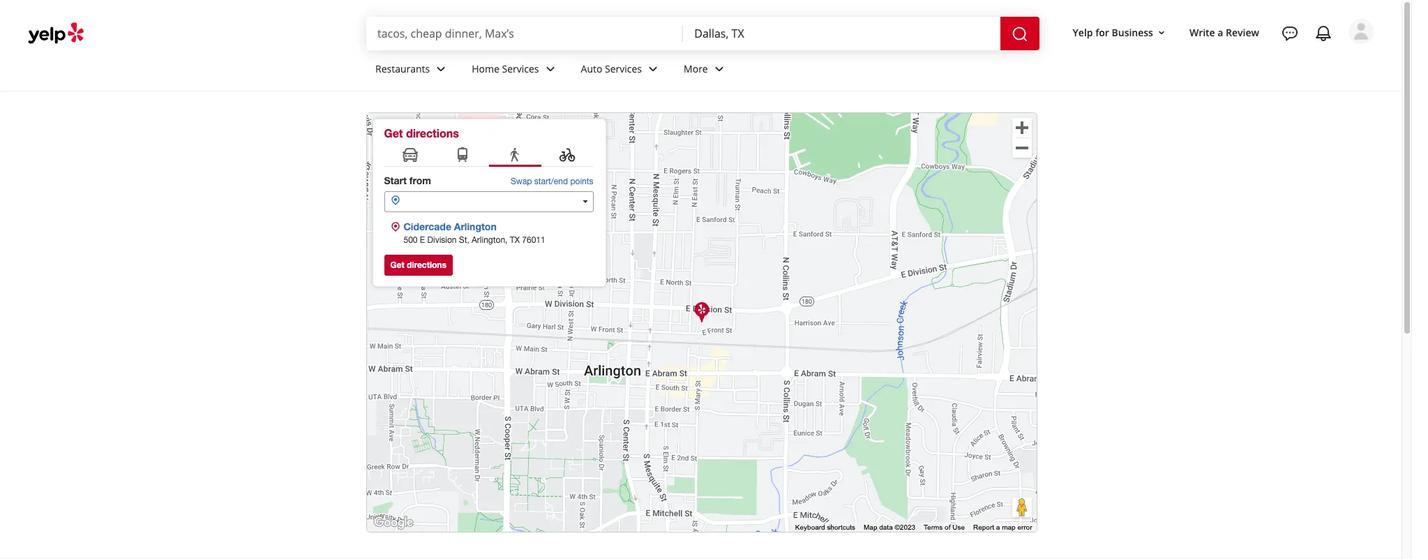 Task type: locate. For each thing, give the bounding box(es) containing it.
2 none field from the left
[[695, 26, 989, 41]]

24 chevron down v2 image
[[433, 60, 450, 77], [542, 60, 559, 77], [711, 60, 728, 77]]

yelp for business
[[1073, 26, 1154, 39]]

shortcuts
[[827, 524, 856, 531]]

1 horizontal spatial 24 chevron down v2 image
[[542, 60, 559, 77]]

None text field
[[384, 191, 594, 212]]

2 horizontal spatial 24 chevron down v2 image
[[711, 60, 728, 77]]

use
[[953, 524, 965, 531]]

tab list
[[384, 144, 594, 167]]

1 horizontal spatial services
[[605, 62, 642, 75]]

24 chevron down v2 image right restaurants
[[433, 60, 450, 77]]

report
[[974, 524, 995, 531]]

directions up driving image
[[406, 126, 459, 140]]

terms of use
[[924, 524, 965, 531]]

1 vertical spatial a
[[997, 524, 1000, 531]]

walking element
[[507, 147, 523, 165]]

24 chevron down v2 image inside more link
[[711, 60, 728, 77]]

get directions down e
[[391, 260, 447, 270]]

24 chevron down v2 image right more on the top of the page
[[711, 60, 728, 77]]

terms of use link
[[924, 524, 965, 531]]

directions
[[406, 126, 459, 140], [407, 260, 447, 270]]

get down the 500
[[391, 260, 405, 270]]

get directions button
[[384, 255, 453, 276]]

keyboard shortcuts button
[[796, 523, 856, 533]]

terms
[[924, 524, 943, 531]]

0 vertical spatial get directions
[[384, 126, 459, 140]]

data
[[880, 524, 893, 531]]

None field
[[378, 26, 672, 41], [695, 26, 989, 41]]

services right "home"
[[502, 62, 539, 75]]

3 24 chevron down v2 image from the left
[[711, 60, 728, 77]]

e
[[420, 235, 425, 245]]

16 chevron down v2 image
[[1156, 27, 1168, 38]]

0 vertical spatial a
[[1218, 26, 1224, 39]]

none field "find"
[[378, 26, 672, 41]]

public transit image
[[454, 147, 471, 165]]

0 horizontal spatial 24 chevron down v2 image
[[433, 60, 450, 77]]

directions down e
[[407, 260, 447, 270]]

1 horizontal spatial none field
[[695, 26, 989, 41]]

a for write
[[1218, 26, 1224, 39]]

services left 24 chevron down v2 icon
[[605, 62, 642, 75]]

business categories element
[[364, 50, 1374, 91]]

1 vertical spatial get directions
[[391, 260, 447, 270]]

for
[[1096, 26, 1110, 39]]

auto services
[[581, 62, 642, 75]]

0 horizontal spatial none field
[[378, 26, 672, 41]]

500
[[404, 235, 418, 245]]

none field up home services link
[[378, 26, 672, 41]]

get inside button
[[391, 260, 405, 270]]

get directions
[[384, 126, 459, 140], [391, 260, 447, 270]]

report a map error link
[[974, 524, 1033, 531]]

1 horizontal spatial a
[[1218, 26, 1224, 39]]

review
[[1226, 26, 1260, 39]]

24 chevron down v2 image left auto
[[542, 60, 559, 77]]

arlington,
[[472, 235, 508, 245]]

start from
[[384, 174, 431, 186]]

a inside write a review link
[[1218, 26, 1224, 39]]

get
[[384, 126, 403, 140], [391, 260, 405, 270]]

get directions up driving image
[[384, 126, 459, 140]]

report a map error
[[974, 524, 1033, 531]]

home
[[472, 62, 500, 75]]

24 chevron down v2 image inside restaurants link
[[433, 60, 450, 77]]

a left "map"
[[997, 524, 1000, 531]]

get up driving image
[[384, 126, 403, 140]]

search image
[[1012, 26, 1028, 42]]

user actions element
[[1062, 17, 1394, 103]]

24 chevron down v2 image inside home services link
[[542, 60, 559, 77]]

a
[[1218, 26, 1224, 39], [997, 524, 1000, 531]]

restaurants link
[[364, 50, 461, 91]]

None search field
[[366, 17, 1042, 50]]

0 horizontal spatial services
[[502, 62, 539, 75]]

a right write
[[1218, 26, 1224, 39]]

0 horizontal spatial a
[[997, 524, 1000, 531]]

Find text field
[[378, 26, 672, 41]]

division
[[428, 235, 457, 245]]

24 chevron down v2 image for more
[[711, 60, 728, 77]]

1 services from the left
[[502, 62, 539, 75]]

swap start/end points link
[[511, 176, 594, 188]]

write
[[1190, 26, 1216, 39]]

a for report
[[997, 524, 1000, 531]]

1 none field from the left
[[378, 26, 672, 41]]

none field up business categories element
[[695, 26, 989, 41]]

write a review
[[1190, 26, 1260, 39]]

1 24 chevron down v2 image from the left
[[433, 60, 450, 77]]

1 vertical spatial get
[[391, 260, 405, 270]]

0 vertical spatial get
[[384, 126, 403, 140]]

©2023
[[895, 524, 916, 531]]

cycling element
[[559, 147, 576, 165]]

swap
[[511, 177, 532, 186]]

error
[[1018, 524, 1033, 531]]

restaurants
[[375, 62, 430, 75]]

2 24 chevron down v2 image from the left
[[542, 60, 559, 77]]

2 services from the left
[[605, 62, 642, 75]]

notifications image
[[1316, 25, 1332, 42]]

1 vertical spatial directions
[[407, 260, 447, 270]]

24 chevron down v2 image
[[645, 60, 662, 77]]

76011
[[522, 235, 546, 245]]

yelp
[[1073, 26, 1093, 39]]

services
[[502, 62, 539, 75], [605, 62, 642, 75]]

cidercade arlington image
[[693, 300, 710, 322]]



Task type: vqa. For each thing, say whether or not it's contained in the screenshot.
Write A Review link
yes



Task type: describe. For each thing, give the bounding box(es) containing it.
brad k. image
[[1349, 19, 1374, 44]]

driving element
[[402, 147, 419, 165]]

google image
[[370, 514, 416, 532]]

home services
[[472, 62, 539, 75]]

directions inside button
[[407, 260, 447, 270]]

keyboard shortcuts
[[796, 524, 856, 531]]

driving image
[[402, 147, 419, 165]]

24 chevron down v2 image for restaurants
[[433, 60, 450, 77]]

services for home services
[[502, 62, 539, 75]]

none field near
[[695, 26, 989, 41]]

public transit element
[[454, 147, 471, 165]]

write a review link
[[1184, 20, 1265, 45]]

map data ©2023
[[864, 524, 916, 531]]

yelp for business button
[[1068, 20, 1173, 45]]

messages image
[[1282, 25, 1299, 42]]

more link
[[673, 50, 739, 91]]

st,
[[459, 235, 470, 245]]

start/end
[[534, 177, 568, 186]]

keyboard
[[796, 524, 825, 531]]

more
[[684, 62, 708, 75]]

walking image
[[507, 147, 523, 165]]

cidercade arlington 500 e division st, arlington, tx 76011
[[404, 221, 546, 245]]

arlington
[[454, 221, 497, 232]]

tx
[[510, 235, 520, 245]]

map
[[864, 524, 878, 531]]

cidercade arlington link
[[404, 221, 497, 232]]

swap start/end points
[[511, 177, 594, 186]]

Near text field
[[695, 26, 989, 41]]

cidercade
[[404, 221, 452, 232]]

0 vertical spatial directions
[[406, 126, 459, 140]]

map
[[1002, 524, 1016, 531]]

services for auto services
[[605, 62, 642, 75]]

business
[[1112, 26, 1154, 39]]

get directions inside get directions button
[[391, 260, 447, 270]]

map region
[[254, 88, 1147, 559]]

points
[[570, 177, 594, 186]]

from
[[410, 174, 431, 186]]

start
[[384, 174, 407, 186]]

of
[[945, 524, 951, 531]]

auto
[[581, 62, 603, 75]]

auto services link
[[570, 50, 673, 91]]

24 chevron down v2 image for home services
[[542, 60, 559, 77]]

home services link
[[461, 50, 570, 91]]

cycling image
[[559, 147, 576, 165]]



